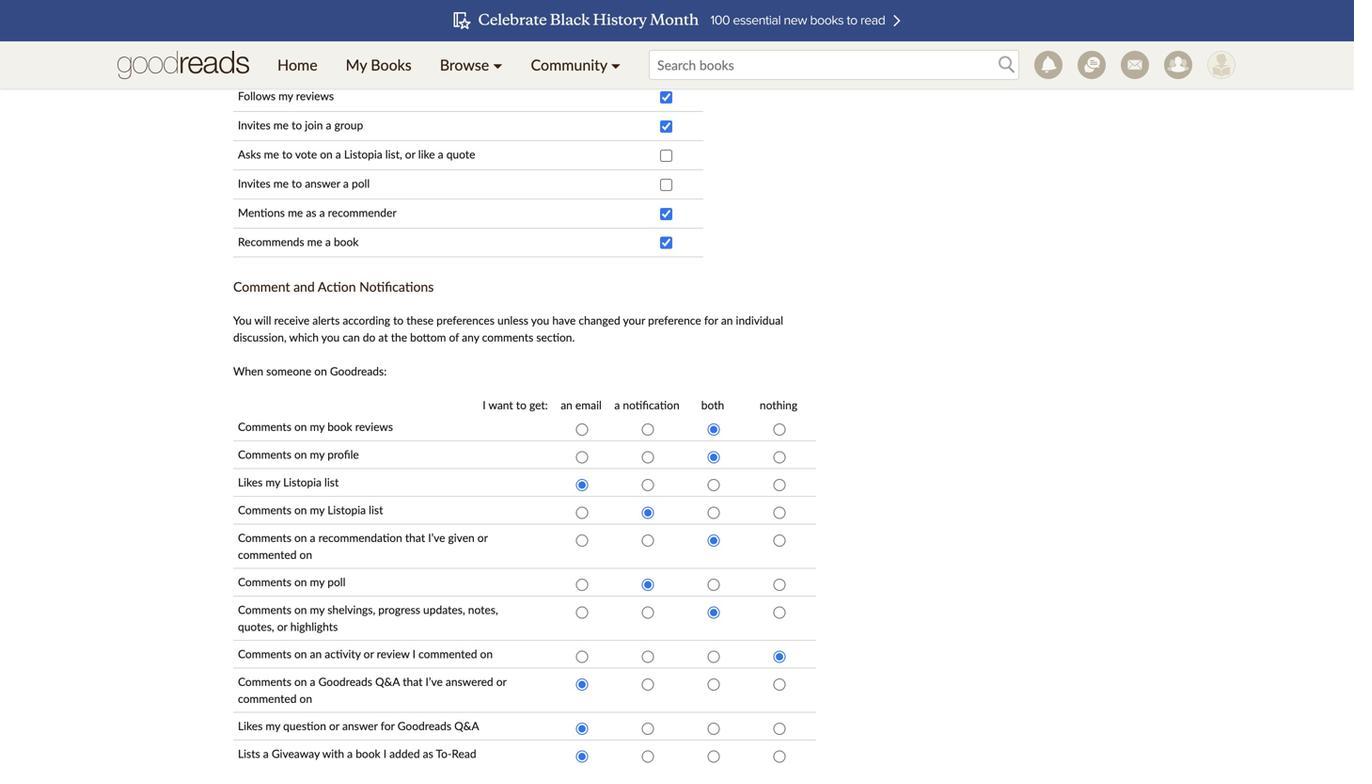 Task type: vqa. For each thing, say whether or not it's contained in the screenshot.
4th Comments from the bottom of the page
yes



Task type: describe. For each thing, give the bounding box(es) containing it.
a left friend
[[298, 60, 303, 73]]

1 vertical spatial goodreads
[[398, 719, 452, 733]]

notifications image
[[1035, 51, 1063, 79]]

community ▾ button
[[517, 41, 635, 88]]

notification
[[623, 398, 680, 412]]

0 vertical spatial you
[[531, 314, 550, 327]]

Search for books to add to your shelves search field
[[649, 50, 1020, 80]]

quote
[[447, 147, 476, 161]]

likes for likes my status update, review, note, highlight or photo
[[238, 1, 263, 15]]

browse
[[440, 56, 489, 74]]

recommends
[[238, 235, 304, 248]]

update,
[[316, 1, 353, 15]]

or inside comments on a recommendation that i've given or commented on
[[478, 531, 488, 544]]

an email
[[561, 398, 602, 412]]

individual
[[736, 314, 784, 327]]

or inside comments on a goodreads q&a that i've answered or commented on
[[497, 675, 507, 688]]

goodreads inside comments on a goodreads q&a that i've answered or commented on
[[319, 675, 373, 688]]

asks me to vote on a listopia list, or like a quote
[[238, 147, 476, 161]]

preferences
[[437, 314, 495, 327]]

read
[[452, 747, 477, 760]]

0 vertical spatial i
[[483, 398, 486, 412]]

want
[[489, 398, 514, 412]]

a right with on the left bottom
[[347, 747, 353, 760]]

your
[[623, 314, 646, 327]]

mentions me as a recommender
[[238, 205, 397, 219]]

recommends me a book
[[238, 235, 359, 248]]

or inside comments on my shelvings, progress updates, notes, quotes, or highlights
[[277, 620, 288, 633]]

book for my
[[328, 420, 353, 434]]

you
[[233, 314, 252, 327]]

my
[[346, 56, 367, 74]]

menu containing home
[[263, 41, 635, 88]]

changed
[[579, 314, 621, 327]]

comments for comments on my poll
[[238, 575, 292, 589]]

my books link
[[332, 41, 426, 88]]

adds me as a friend
[[238, 60, 336, 73]]

comments on a goodreads q&a that i've answered or commented on
[[238, 675, 507, 705]]

comments for comments on a goodreads q&a that i've answered or commented on
[[238, 675, 292, 688]]

comments for comments on a recommendation that i've given or commented on
[[238, 531, 292, 544]]

likes for likes my listopia list
[[238, 475, 263, 489]]

i for added
[[384, 747, 387, 760]]

1 vertical spatial listopia
[[283, 475, 322, 489]]

likes my question or answer for goodreads q&a
[[238, 719, 480, 733]]

receive
[[274, 314, 310, 327]]

comments on my listopia list
[[238, 503, 383, 517]]

adds
[[238, 60, 263, 73]]

a down the group
[[336, 147, 341, 161]]

browse ▾
[[440, 56, 503, 74]]

progress
[[379, 603, 421, 616]]

comments for comments on my book reviews
[[238, 420, 292, 434]]

friend
[[306, 60, 336, 73]]

to for a
[[282, 147, 293, 161]]

quotes,
[[238, 620, 274, 633]]

2 vertical spatial listopia
[[328, 503, 366, 517]]

0 vertical spatial listopia
[[344, 147, 383, 161]]

updates,
[[423, 603, 465, 616]]

i've inside comments on a goodreads q&a that i've answered or commented on
[[426, 675, 443, 688]]

or left like
[[405, 147, 416, 161]]

list,
[[386, 147, 402, 161]]

added
[[390, 747, 420, 760]]

that inside comments on a goodreads q&a that i've answered or commented on
[[403, 675, 423, 688]]

likes my status update, review, note, highlight or photo
[[238, 1, 510, 15]]

a right like
[[438, 147, 444, 161]]

a inside comments on a recommendation that i've given or commented on
[[310, 531, 316, 544]]

comment and action notifications
[[233, 279, 434, 295]]

review
[[377, 647, 410, 661]]

me for invites me to answer a poll
[[274, 176, 289, 190]]

when
[[233, 364, 264, 378]]

to for poll
[[292, 176, 302, 190]]

comments on a recommendation that i've given or commented on
[[238, 531, 488, 561]]

highlight
[[422, 1, 465, 15]]

me for asks me to vote on a listopia list, or like a quote
[[264, 147, 279, 161]]

status
[[283, 1, 313, 15]]

as for friend
[[284, 60, 295, 73]]

as for recommender
[[306, 205, 317, 219]]

i want to get:
[[483, 398, 548, 412]]

lists
[[238, 747, 260, 760]]

2 vertical spatial as
[[423, 747, 434, 760]]

discussion,
[[233, 330, 287, 344]]

shelvings,
[[328, 603, 376, 616]]

answered
[[446, 675, 494, 688]]

comments for comments on my profile
[[238, 448, 292, 461]]

invites for invites me to answer a poll
[[238, 176, 271, 190]]

home link
[[263, 41, 332, 88]]

book for a
[[334, 235, 359, 248]]

any
[[462, 330, 480, 344]]

sends
[[238, 31, 268, 44]]

like
[[419, 147, 435, 161]]

▾ for browse ▾
[[493, 56, 503, 74]]

review,
[[356, 1, 391, 15]]

for inside you will receive alerts according to these preferences unless you have     changed your preference for an individual discussion, which you can do at     the bottom of any comments section.
[[705, 314, 719, 327]]

activity
[[325, 647, 361, 661]]

friend requests image
[[1165, 51, 1193, 79]]

comment
[[233, 279, 290, 295]]

1 vertical spatial for
[[381, 719, 395, 733]]

comments on my profile
[[238, 448, 359, 461]]

invites me to join a group
[[238, 118, 363, 132]]

follows my reviews
[[238, 89, 334, 103]]

which
[[289, 330, 319, 344]]

at
[[379, 330, 388, 344]]

community
[[531, 56, 608, 74]]

and
[[294, 279, 315, 295]]

profile
[[328, 448, 359, 461]]

action
[[318, 279, 356, 295]]

or left photo
[[468, 1, 478, 15]]

comments
[[482, 330, 534, 344]]

photo
[[481, 1, 510, 15]]

have
[[553, 314, 576, 327]]

both
[[702, 398, 725, 412]]

commented inside comments on a goodreads q&a that i've answered or commented on
[[238, 692, 297, 705]]

home
[[278, 56, 318, 74]]

a inside comments on a goodreads q&a that i've answered or commented on
[[310, 675, 316, 688]]

do
[[363, 330, 376, 344]]

section.
[[537, 330, 575, 344]]

invites for invites me to join a group
[[238, 118, 271, 132]]

will
[[255, 314, 271, 327]]

get:
[[530, 398, 548, 412]]

join
[[305, 118, 323, 132]]

browse ▾ button
[[426, 41, 517, 88]]



Task type: locate. For each thing, give the bounding box(es) containing it.
comments on my book reviews
[[238, 420, 393, 434]]

▾ right browse in the top left of the page
[[493, 56, 503, 74]]

as left to-
[[423, 747, 434, 760]]

bottom
[[410, 330, 446, 344]]

2 vertical spatial book
[[356, 747, 381, 760]]

4 comments from the top
[[238, 531, 292, 544]]

comments for comments on my shelvings, progress updates, notes, quotes, or highlights
[[238, 603, 292, 616]]

group
[[335, 118, 363, 132]]

a
[[289, 31, 294, 44], [298, 60, 303, 73], [326, 118, 332, 132], [336, 147, 341, 161], [438, 147, 444, 161], [343, 176, 349, 190], [320, 205, 325, 219], [325, 235, 331, 248], [615, 398, 620, 412], [310, 531, 316, 544], [310, 675, 316, 688], [263, 747, 269, 760], [347, 747, 353, 760]]

to up the
[[393, 314, 404, 327]]

a right lists
[[263, 747, 269, 760]]

2 likes from the top
[[238, 475, 263, 489]]

listopia up recommendation
[[328, 503, 366, 517]]

goodreads
[[319, 675, 373, 688], [398, 719, 452, 733]]

commented inside comments on a recommendation that i've given or commented on
[[238, 548, 297, 561]]

2 comments from the top
[[238, 448, 292, 461]]

0 horizontal spatial you
[[322, 330, 340, 344]]

an
[[722, 314, 733, 327], [561, 398, 573, 412], [310, 647, 322, 661]]

or right quotes,
[[277, 620, 288, 633]]

of
[[449, 330, 459, 344]]

1 vertical spatial reviews
[[355, 420, 393, 434]]

you
[[531, 314, 550, 327], [322, 330, 340, 344]]

i've left given
[[428, 531, 446, 544]]

listopia left list, at left
[[344, 147, 383, 161]]

goodreads down the activity
[[319, 675, 373, 688]]

▾
[[493, 56, 503, 74], [611, 56, 621, 74]]

that left given
[[405, 531, 425, 544]]

1 horizontal spatial goodreads
[[398, 719, 452, 733]]

1 horizontal spatial you
[[531, 314, 550, 327]]

a notification
[[615, 398, 680, 412]]

to left join
[[292, 118, 302, 132]]

invites down "follows"
[[238, 118, 271, 132]]

an inside you will receive alerts according to these preferences unless you have     changed your preference for an individual discussion, which you can do at     the bottom of any comments section.
[[722, 314, 733, 327]]

me down follows my reviews
[[274, 118, 289, 132]]

commented
[[238, 548, 297, 561], [419, 647, 478, 661], [238, 692, 297, 705]]

email
[[576, 398, 602, 412]]

1 vertical spatial answer
[[342, 719, 378, 733]]

invites
[[238, 118, 271, 132], [238, 176, 271, 190]]

2 invites from the top
[[238, 176, 271, 190]]

1 vertical spatial i've
[[426, 675, 443, 688]]

0 horizontal spatial list
[[325, 475, 339, 489]]

q&a inside comments on a goodreads q&a that i've answered or commented on
[[375, 675, 400, 688]]

giveaway
[[272, 747, 320, 760]]

0 vertical spatial that
[[405, 531, 425, 544]]

me up recommends me a book
[[288, 205, 303, 219]]

1 vertical spatial list
[[369, 503, 383, 517]]

or right 'answered'
[[497, 675, 507, 688]]

ruby anderson image
[[1208, 51, 1236, 79]]

my
[[266, 1, 280, 15], [279, 89, 293, 103], [310, 420, 325, 434], [310, 448, 325, 461], [266, 475, 280, 489], [310, 503, 325, 517], [310, 575, 325, 589], [310, 603, 325, 616], [266, 719, 280, 733]]

or
[[468, 1, 478, 15], [405, 147, 416, 161], [478, 531, 488, 544], [277, 620, 288, 633], [364, 647, 374, 661], [497, 675, 507, 688], [329, 719, 340, 733]]

2 horizontal spatial as
[[423, 747, 434, 760]]

0 vertical spatial i've
[[428, 531, 446, 544]]

note,
[[394, 1, 419, 15]]

1 invites from the top
[[238, 118, 271, 132]]

reviews up join
[[296, 89, 334, 103]]

preference
[[648, 314, 702, 327]]

7 comments from the top
[[238, 647, 292, 661]]

q&a
[[375, 675, 400, 688], [455, 719, 480, 733]]

a down mentions me as a recommender
[[325, 235, 331, 248]]

a left message
[[289, 31, 294, 44]]

menu
[[263, 41, 635, 88]]

answer up mentions me as a recommender
[[305, 176, 341, 190]]

books
[[371, 56, 412, 74]]

to for group
[[292, 118, 302, 132]]

i left want
[[483, 398, 486, 412]]

goodreads:
[[330, 364, 387, 378]]

nothing
[[760, 398, 798, 412]]

you will receive alerts according to these preferences unless you have     changed your preference for an individual discussion, which you can do at     the bottom of any comments section.
[[233, 314, 784, 344]]

me for mentions me as a recommender
[[288, 205, 303, 219]]

or left review
[[364, 647, 374, 661]]

q&a up read
[[455, 719, 480, 733]]

1 horizontal spatial q&a
[[455, 719, 480, 733]]

notifications
[[360, 279, 434, 295]]

my inside comments on my shelvings, progress updates, notes, quotes, or highlights
[[310, 603, 325, 616]]

that inside comments on a recommendation that i've given or commented on
[[405, 531, 425, 544]]

1 horizontal spatial list
[[369, 503, 383, 517]]

0 horizontal spatial reviews
[[296, 89, 334, 103]]

inbox image
[[1122, 51, 1150, 79]]

1 vertical spatial you
[[322, 330, 340, 344]]

0 vertical spatial q&a
[[375, 675, 400, 688]]

1 vertical spatial poll
[[328, 575, 346, 589]]

message
[[297, 31, 340, 44]]

as
[[284, 60, 295, 73], [306, 205, 317, 219], [423, 747, 434, 760]]

1 horizontal spatial for
[[705, 314, 719, 327]]

1 comments from the top
[[238, 420, 292, 434]]

follows
[[238, 89, 276, 103]]

or right given
[[478, 531, 488, 544]]

i right review
[[413, 647, 416, 661]]

me right sends
[[271, 31, 286, 44]]

0 vertical spatial poll
[[352, 176, 370, 190]]

▾ right community
[[611, 56, 621, 74]]

Search books text field
[[649, 50, 1020, 80]]

on
[[320, 147, 333, 161], [315, 364, 327, 378], [294, 420, 307, 434], [294, 448, 307, 461], [294, 503, 307, 517], [294, 531, 307, 544], [300, 548, 312, 561], [294, 575, 307, 589], [294, 603, 307, 616], [294, 647, 307, 661], [480, 647, 493, 661], [294, 675, 307, 688], [300, 692, 312, 705]]

6 comments from the top
[[238, 603, 292, 616]]

a up question
[[310, 675, 316, 688]]

0 vertical spatial an
[[722, 314, 733, 327]]

0 vertical spatial book
[[334, 235, 359, 248]]

0 vertical spatial answer
[[305, 176, 341, 190]]

8 comments from the top
[[238, 675, 292, 688]]

reviews up 'profile' at the left
[[355, 420, 393, 434]]

highlights
[[290, 620, 338, 633]]

an left individual
[[722, 314, 733, 327]]

1 horizontal spatial as
[[306, 205, 317, 219]]

me right asks
[[264, 147, 279, 161]]

None radio
[[642, 424, 654, 436], [774, 424, 786, 436], [642, 451, 654, 464], [708, 451, 720, 464], [774, 451, 786, 464], [576, 479, 589, 491], [642, 479, 654, 491], [708, 479, 720, 491], [642, 507, 654, 519], [708, 507, 720, 519], [774, 507, 786, 519], [576, 579, 589, 591], [642, 579, 654, 591], [576, 606, 589, 619], [642, 651, 654, 663], [642, 678, 654, 691], [708, 678, 720, 691], [774, 678, 786, 691], [576, 723, 589, 735], [642, 723, 654, 735], [774, 723, 786, 735], [576, 750, 589, 763], [642, 424, 654, 436], [774, 424, 786, 436], [642, 451, 654, 464], [708, 451, 720, 464], [774, 451, 786, 464], [576, 479, 589, 491], [642, 479, 654, 491], [708, 479, 720, 491], [642, 507, 654, 519], [708, 507, 720, 519], [774, 507, 786, 519], [576, 579, 589, 591], [642, 579, 654, 591], [576, 606, 589, 619], [642, 651, 654, 663], [642, 678, 654, 691], [708, 678, 720, 691], [774, 678, 786, 691], [576, 723, 589, 735], [642, 723, 654, 735], [774, 723, 786, 735], [576, 750, 589, 763]]

me up mentions
[[274, 176, 289, 190]]

1 vertical spatial i
[[413, 647, 416, 661]]

0 vertical spatial reviews
[[296, 89, 334, 103]]

i've inside comments on a recommendation that i've given or commented on
[[428, 531, 446, 544]]

me down mentions me as a recommender
[[307, 235, 323, 248]]

0 horizontal spatial an
[[310, 647, 322, 661]]

list up recommendation
[[369, 503, 383, 517]]

book down recommender on the left
[[334, 235, 359, 248]]

you up section.
[[531, 314, 550, 327]]

0 horizontal spatial poll
[[328, 575, 346, 589]]

notes,
[[468, 603, 498, 616]]

2 vertical spatial i
[[384, 747, 387, 760]]

1 vertical spatial that
[[403, 675, 423, 688]]

comments for comments on my listopia list
[[238, 503, 292, 517]]

0 horizontal spatial q&a
[[375, 675, 400, 688]]

0 horizontal spatial answer
[[305, 176, 341, 190]]

comments inside comments on my shelvings, progress updates, notes, quotes, or highlights
[[238, 603, 292, 616]]

None checkbox
[[661, 91, 673, 103], [661, 120, 673, 133], [661, 179, 673, 191], [661, 208, 673, 220], [661, 91, 673, 103], [661, 120, 673, 133], [661, 179, 673, 191], [661, 208, 673, 220]]

to down the vote
[[292, 176, 302, 190]]

a down invites me to answer a poll
[[320, 205, 325, 219]]

an left 'email'
[[561, 398, 573, 412]]

comments on my shelvings, progress updates, notes, quotes, or highlights
[[238, 603, 498, 633]]

sends me a message
[[238, 31, 340, 44]]

2 horizontal spatial i
[[483, 398, 486, 412]]

1 horizontal spatial poll
[[352, 176, 370, 190]]

comments inside comments on a goodreads q&a that i've answered or commented on
[[238, 675, 292, 688]]

0 vertical spatial for
[[705, 314, 719, 327]]

a down comments on my listopia list
[[310, 531, 316, 544]]

book up 'profile' at the left
[[328, 420, 353, 434]]

reviews
[[296, 89, 334, 103], [355, 420, 393, 434]]

1 vertical spatial q&a
[[455, 719, 480, 733]]

2 ▾ from the left
[[611, 56, 621, 74]]

list
[[325, 475, 339, 489], [369, 503, 383, 517]]

3 likes from the top
[[238, 719, 263, 733]]

lists a giveaway with a book i added as to-read
[[238, 747, 477, 760]]

likes up sends
[[238, 1, 263, 15]]

0 horizontal spatial for
[[381, 719, 395, 733]]

0 vertical spatial as
[[284, 60, 295, 73]]

None radio
[[576, 424, 589, 436], [708, 424, 720, 436], [576, 451, 589, 464], [774, 479, 786, 491], [576, 507, 589, 519], [576, 534, 589, 547], [642, 534, 654, 547], [708, 534, 720, 547], [774, 534, 786, 547], [708, 579, 720, 591], [774, 579, 786, 591], [642, 606, 654, 619], [708, 606, 720, 619], [774, 606, 786, 619], [576, 651, 589, 663], [708, 651, 720, 663], [774, 651, 786, 663], [576, 678, 589, 691], [708, 723, 720, 735], [642, 750, 654, 763], [708, 750, 720, 763], [774, 750, 786, 763], [576, 424, 589, 436], [708, 424, 720, 436], [576, 451, 589, 464], [774, 479, 786, 491], [576, 507, 589, 519], [576, 534, 589, 547], [642, 534, 654, 547], [708, 534, 720, 547], [774, 534, 786, 547], [708, 579, 720, 591], [774, 579, 786, 591], [642, 606, 654, 619], [708, 606, 720, 619], [774, 606, 786, 619], [576, 651, 589, 663], [708, 651, 720, 663], [774, 651, 786, 663], [576, 678, 589, 691], [708, 723, 720, 735], [642, 750, 654, 763], [708, 750, 720, 763], [774, 750, 786, 763]]

for
[[705, 314, 719, 327], [381, 719, 395, 733]]

2 horizontal spatial an
[[722, 314, 733, 327]]

commented up comments on my poll
[[238, 548, 297, 561]]

2 vertical spatial commented
[[238, 692, 297, 705]]

invites down asks
[[238, 176, 271, 190]]

1 vertical spatial an
[[561, 398, 573, 412]]

▾ inside dropdown button
[[611, 56, 621, 74]]

0 vertical spatial goodreads
[[319, 675, 373, 688]]

the
[[391, 330, 407, 344]]

0 vertical spatial invites
[[238, 118, 271, 132]]

to left the vote
[[282, 147, 293, 161]]

my group discussions image
[[1078, 51, 1107, 79]]

1 horizontal spatial i
[[413, 647, 416, 661]]

or up with on the left bottom
[[329, 719, 340, 733]]

0 vertical spatial commented
[[238, 548, 297, 561]]

that down review
[[403, 675, 423, 688]]

1 vertical spatial as
[[306, 205, 317, 219]]

list down 'profile' at the left
[[325, 475, 339, 489]]

likes
[[238, 1, 263, 15], [238, 475, 263, 489], [238, 719, 263, 733]]

a down asks me to vote on a listopia list, or like a quote at the top of the page
[[343, 176, 349, 190]]

me for sends me a message
[[271, 31, 286, 44]]

community ▾
[[531, 56, 621, 74]]

comments on my poll
[[238, 575, 346, 589]]

asks
[[238, 147, 261, 161]]

i left the added
[[384, 747, 387, 760]]

None checkbox
[[661, 4, 673, 16], [661, 33, 673, 45], [661, 62, 673, 74], [661, 149, 673, 162], [661, 237, 673, 249], [661, 4, 673, 16], [661, 33, 673, 45], [661, 62, 673, 74], [661, 149, 673, 162], [661, 237, 673, 249]]

when someone on goodreads:
[[233, 364, 387, 378]]

given
[[448, 531, 475, 544]]

i
[[483, 398, 486, 412], [413, 647, 416, 661], [384, 747, 387, 760]]

with
[[323, 747, 344, 760]]

can
[[343, 330, 360, 344]]

you down alerts
[[322, 330, 340, 344]]

me for invites me to join a group
[[274, 118, 289, 132]]

likes for likes my question or answer for goodreads q&a
[[238, 719, 263, 733]]

comments
[[238, 420, 292, 434], [238, 448, 292, 461], [238, 503, 292, 517], [238, 531, 292, 544], [238, 575, 292, 589], [238, 603, 292, 616], [238, 647, 292, 661], [238, 675, 292, 688]]

0 horizontal spatial i
[[384, 747, 387, 760]]

likes up lists
[[238, 719, 263, 733]]

1 vertical spatial invites
[[238, 176, 271, 190]]

3 comments from the top
[[238, 503, 292, 517]]

as down invites me to answer a poll
[[306, 205, 317, 219]]

1 horizontal spatial an
[[561, 398, 573, 412]]

my books
[[346, 56, 412, 74]]

listopia down comments on my profile in the left bottom of the page
[[283, 475, 322, 489]]

poll up 'shelvings,'
[[328, 575, 346, 589]]

1 horizontal spatial reviews
[[355, 420, 393, 434]]

for right preference
[[705, 314, 719, 327]]

0 vertical spatial likes
[[238, 1, 263, 15]]

mentions
[[238, 205, 285, 219]]

comments for comments on an activity or review i commented on
[[238, 647, 292, 661]]

a right 'email'
[[615, 398, 620, 412]]

1 vertical spatial commented
[[419, 647, 478, 661]]

according
[[343, 314, 391, 327]]

for up the added
[[381, 719, 395, 733]]

alerts
[[313, 314, 340, 327]]

comments on an activity or review i commented on
[[238, 647, 493, 661]]

answer up lists a giveaway with a book i added as to-read on the left
[[342, 719, 378, 733]]

1 horizontal spatial ▾
[[611, 56, 621, 74]]

1 vertical spatial likes
[[238, 475, 263, 489]]

me right adds
[[266, 60, 281, 73]]

commented up question
[[238, 692, 297, 705]]

an left the activity
[[310, 647, 322, 661]]

1 horizontal spatial answer
[[342, 719, 378, 733]]

to inside you will receive alerts according to these preferences unless you have     changed your preference for an individual discussion, which you can do at     the bottom of any comments section.
[[393, 314, 404, 327]]

2 vertical spatial likes
[[238, 719, 263, 733]]

book down 'likes my question or answer for goodreads q&a'
[[356, 747, 381, 760]]

likes my listopia list
[[238, 475, 339, 489]]

0 horizontal spatial goodreads
[[319, 675, 373, 688]]

1 likes from the top
[[238, 1, 263, 15]]

to left get: on the left bottom
[[516, 398, 527, 412]]

a right join
[[326, 118, 332, 132]]

0 horizontal spatial ▾
[[493, 56, 503, 74]]

poll up recommender on the left
[[352, 176, 370, 190]]

on inside comments on my shelvings, progress updates, notes, quotes, or highlights
[[294, 603, 307, 616]]

these
[[407, 314, 434, 327]]

likes down comments on my profile in the left bottom of the page
[[238, 475, 263, 489]]

commented up 'answered'
[[419, 647, 478, 661]]

comments inside comments on a recommendation that i've given or commented on
[[238, 531, 292, 544]]

i for commented
[[413, 647, 416, 661]]

0 horizontal spatial as
[[284, 60, 295, 73]]

unless
[[498, 314, 529, 327]]

q&a down review
[[375, 675, 400, 688]]

▾ inside popup button
[[493, 56, 503, 74]]

0 vertical spatial list
[[325, 475, 339, 489]]

goodreads up to-
[[398, 719, 452, 733]]

i've left 'answered'
[[426, 675, 443, 688]]

someone
[[266, 364, 312, 378]]

to
[[292, 118, 302, 132], [282, 147, 293, 161], [292, 176, 302, 190], [393, 314, 404, 327], [516, 398, 527, 412]]

to-
[[436, 747, 452, 760]]

me for recommends me a book
[[307, 235, 323, 248]]

as down sends me a message
[[284, 60, 295, 73]]

2 vertical spatial an
[[310, 647, 322, 661]]

question
[[283, 719, 326, 733]]

5 comments from the top
[[238, 575, 292, 589]]

recommendation
[[319, 531, 403, 544]]

1 vertical spatial book
[[328, 420, 353, 434]]

1 ▾ from the left
[[493, 56, 503, 74]]

me for adds me as a friend
[[266, 60, 281, 73]]

▾ for community ▾
[[611, 56, 621, 74]]



